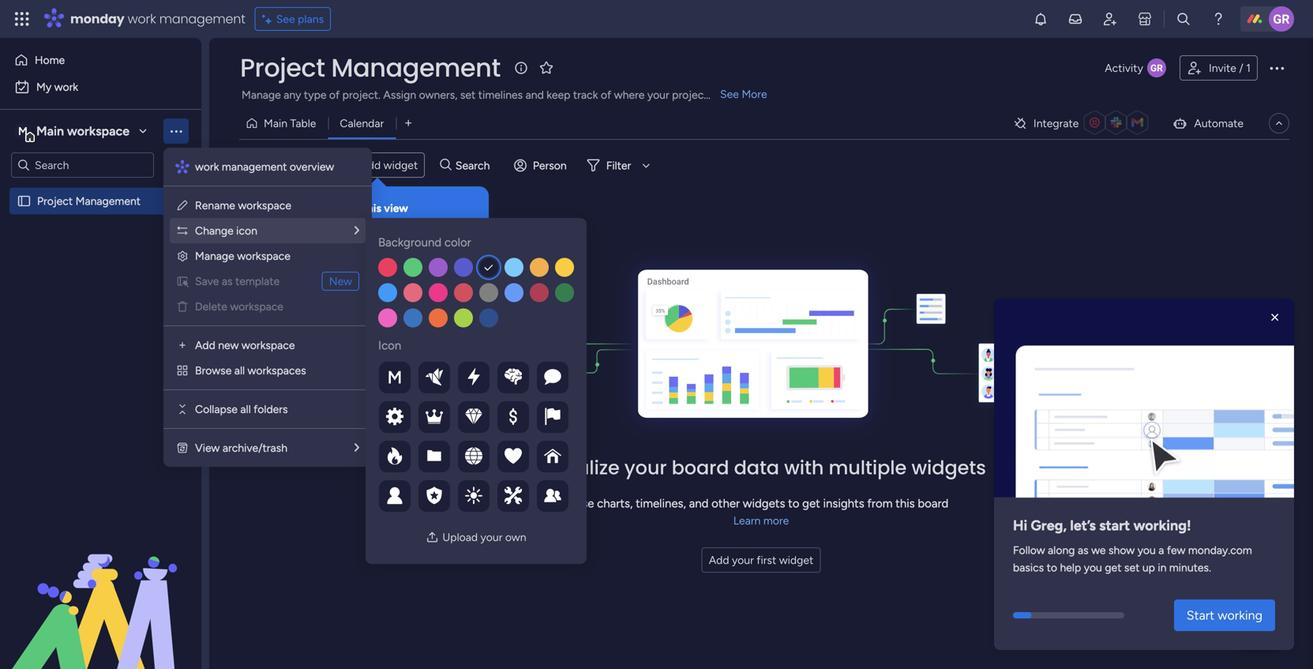 Task type: locate. For each thing, give the bounding box(es) containing it.
1 horizontal spatial set
[[1125, 561, 1140, 574]]

visualize your board data with multiple widgets element
[[209, 192, 1314, 669]]

more left background
[[352, 232, 377, 246]]

list arrow image
[[355, 225, 359, 236], [355, 442, 359, 453]]

0 vertical spatial more
[[352, 232, 377, 246]]

board right from
[[918, 496, 949, 510]]

add inside button
[[709, 553, 729, 567]]

integrate
[[1034, 117, 1079, 130]]

1 vertical spatial lottie animation image
[[0, 509, 201, 669]]

workspace inside menu item
[[230, 300, 284, 313]]

0 vertical spatial work
[[128, 10, 156, 28]]

work up 'rename'
[[195, 160, 219, 173]]

new task button
[[239, 153, 298, 178]]

1 horizontal spatial charts,
[[597, 496, 633, 510]]

project management up project.
[[240, 50, 501, 85]]

1 horizontal spatial of
[[601, 88, 611, 101]]

work right the my at the left of the page
[[54, 80, 78, 94]]

0 horizontal spatial lottie animation image
[[0, 509, 201, 669]]

home option
[[9, 47, 192, 73]]

0 horizontal spatial to
[[349, 201, 360, 215]]

to
[[349, 201, 360, 215], [788, 496, 800, 510], [1047, 561, 1058, 574]]

project management down search in workspace field at left
[[37, 194, 141, 208]]

0 vertical spatial to
[[349, 201, 360, 215]]

2 horizontal spatial widgets
[[912, 454, 986, 481]]

1 horizontal spatial as
[[1078, 543, 1089, 557]]

visualize inside add widgets to this view visualize your board using charts, timelines, and more got it
[[282, 217, 325, 230]]

0 horizontal spatial work
[[54, 80, 78, 94]]

management up the 'assign'
[[331, 50, 501, 85]]

to inside add widgets to this view visualize your board using charts, timelines, and more got it
[[349, 201, 360, 215]]

lottie animation element for notifications icon
[[994, 299, 1295, 503]]

new left task
[[246, 159, 269, 172]]

get down show
[[1105, 561, 1122, 574]]

0 horizontal spatial of
[[329, 88, 340, 101]]

workspace up icon
[[238, 199, 291, 212]]

0 horizontal spatial board
[[352, 217, 381, 230]]

this
[[363, 201, 381, 215], [896, 496, 915, 510]]

0 horizontal spatial new
[[246, 159, 269, 172]]

1 horizontal spatial widgets
[[743, 496, 785, 510]]

to up learn more link
[[788, 496, 800, 510]]

working
[[1218, 608, 1263, 623]]

main inside workspace selection element
[[36, 124, 64, 139]]

0 horizontal spatial visualize
[[282, 217, 325, 230]]

1 vertical spatial m
[[388, 367, 402, 388]]

workspace up search in workspace field at left
[[67, 124, 130, 139]]

management
[[331, 50, 501, 85], [76, 194, 141, 208]]

1 vertical spatial new
[[329, 274, 352, 288]]

of right track
[[601, 88, 611, 101]]

v2 search image
[[440, 156, 452, 174]]

folders
[[254, 402, 288, 416]]

color
[[445, 235, 471, 250]]

work inside option
[[54, 80, 78, 94]]

work right monday
[[128, 10, 156, 28]]

charts, up background color
[[412, 217, 445, 230]]

1 horizontal spatial main
[[264, 117, 288, 130]]

1 horizontal spatial manage
[[242, 88, 281, 101]]

invite / 1 button
[[1180, 55, 1258, 81]]

delete workspace image
[[176, 300, 189, 313]]

1 horizontal spatial see
[[720, 87, 739, 101]]

save
[[195, 274, 219, 288]]

1 horizontal spatial get
[[1105, 561, 1122, 574]]

0 horizontal spatial get
[[803, 496, 821, 510]]

0 horizontal spatial more
[[352, 232, 377, 246]]

0 horizontal spatial this
[[363, 201, 381, 215]]

0 horizontal spatial and
[[331, 232, 349, 246]]

upload your own button
[[420, 524, 533, 550]]

see more
[[720, 87, 767, 101]]

more right the learn
[[764, 514, 789, 527]]

see left plans
[[276, 12, 295, 26]]

manage workspace
[[195, 249, 291, 263]]

1 horizontal spatial project management
[[240, 50, 501, 85]]

2 list arrow image from the top
[[355, 442, 359, 453]]

all down add new workspace
[[234, 364, 245, 377]]

add down task
[[282, 201, 303, 215]]

add for add new workspace
[[195, 338, 215, 352]]

this right from
[[896, 496, 915, 510]]

0 vertical spatial lottie animation element
[[994, 299, 1295, 503]]

1 horizontal spatial m
[[388, 367, 402, 388]]

1 vertical spatial set
[[1125, 561, 1140, 574]]

main left "table"
[[264, 117, 288, 130]]

add inside add widgets to this view visualize your board using charts, timelines, and more got it
[[282, 201, 303, 215]]

0 vertical spatial see
[[276, 12, 295, 26]]

your for add
[[732, 553, 754, 567]]

2 vertical spatial widgets
[[743, 496, 785, 510]]

you left the "a"
[[1138, 543, 1156, 557]]

manage down change
[[195, 249, 234, 263]]

and left other
[[689, 496, 709, 510]]

board up other
[[672, 454, 729, 481]]

work
[[128, 10, 156, 28], [54, 80, 78, 94], [195, 160, 219, 173]]

visualize up use
[[536, 454, 620, 481]]

arrow down image
[[637, 156, 656, 175]]

and left keep
[[526, 88, 544, 101]]

add right add new workspace image
[[195, 338, 215, 352]]

workspace down template
[[230, 300, 284, 313]]

1 vertical spatial project
[[37, 194, 73, 208]]

got
[[440, 266, 459, 279]]

1 vertical spatial management
[[222, 160, 287, 173]]

1 vertical spatial manage
[[195, 249, 234, 263]]

board inside add widgets to this view visualize your board using charts, timelines, and more got it
[[352, 217, 381, 230]]

collapse
[[195, 402, 238, 416]]

0 vertical spatial lottie animation image
[[994, 305, 1295, 503]]

show
[[1109, 543, 1135, 557]]

as right save
[[222, 274, 233, 288]]

project up any
[[240, 50, 325, 85]]

0 horizontal spatial lottie animation element
[[0, 509, 201, 669]]

management down search in workspace field at left
[[76, 194, 141, 208]]

0 horizontal spatial set
[[460, 88, 476, 101]]

monday.com
[[1189, 543, 1253, 557]]

and left background
[[331, 232, 349, 246]]

menu containing work management overview
[[164, 148, 372, 467]]

progress bar
[[1013, 612, 1032, 618]]

0 horizontal spatial timelines,
[[282, 232, 328, 246]]

m left main workspace
[[18, 124, 28, 138]]

1 horizontal spatial widget
[[779, 553, 814, 567]]

1 vertical spatial and
[[331, 232, 349, 246]]

m inside workspace image
[[18, 124, 28, 138]]

get left insights
[[803, 496, 821, 510]]

workspace options image
[[168, 123, 184, 139]]

1 vertical spatial work
[[54, 80, 78, 94]]

1 vertical spatial list arrow image
[[355, 442, 359, 453]]

close image
[[1268, 310, 1284, 325]]

0 horizontal spatial you
[[1084, 561, 1103, 574]]

where
[[614, 88, 645, 101]]

0 vertical spatial project
[[240, 50, 325, 85]]

we
[[1092, 543, 1106, 557]]

add widgets to this view visualize your board using charts, timelines, and more got it
[[282, 201, 468, 279]]

manage
[[242, 88, 281, 101], [195, 249, 234, 263]]

this inside add widgets to this view visualize your board using charts, timelines, and more got it
[[363, 201, 381, 215]]

workspace for delete workspace
[[230, 300, 284, 313]]

add for add your first widget
[[709, 553, 729, 567]]

0 vertical spatial this
[[363, 201, 381, 215]]

add widget
[[361, 158, 418, 172]]

0 horizontal spatial project management
[[37, 194, 141, 208]]

timelines, inside add widgets to this view visualize your board using charts, timelines, and more got it
[[282, 232, 328, 246]]

workspaces
[[248, 364, 306, 377]]

main for main workspace
[[36, 124, 64, 139]]

widgets inside add widgets to this view visualize your board using charts, timelines, and more got it
[[306, 201, 347, 215]]

0 horizontal spatial main
[[36, 124, 64, 139]]

to left "help"
[[1047, 561, 1058, 574]]

you down we
[[1084, 561, 1103, 574]]

widget down add view icon
[[384, 158, 418, 172]]

all left folders
[[240, 402, 251, 416]]

invite members image
[[1103, 11, 1118, 27]]

2 vertical spatial board
[[918, 496, 949, 510]]

widgets
[[306, 201, 347, 215], [912, 454, 986, 481], [743, 496, 785, 510]]

add inside popup button
[[361, 158, 381, 172]]

update feed image
[[1068, 11, 1084, 27]]

1 vertical spatial more
[[764, 514, 789, 527]]

1 vertical spatial charts,
[[597, 496, 633, 510]]

add
[[361, 158, 381, 172], [282, 201, 303, 215], [195, 338, 215, 352], [709, 553, 729, 567]]

search everything image
[[1176, 11, 1192, 27]]

widget
[[384, 158, 418, 172], [779, 553, 814, 567]]

as left we
[[1078, 543, 1089, 557]]

help button
[[1233, 624, 1288, 650]]

project right public board image
[[37, 194, 73, 208]]

new inside menu item
[[329, 274, 352, 288]]

0 vertical spatial as
[[222, 274, 233, 288]]

see left more at the top of the page
[[720, 87, 739, 101]]

1 vertical spatial to
[[788, 496, 800, 510]]

new for new
[[329, 274, 352, 288]]

1 horizontal spatial this
[[896, 496, 915, 510]]

manage left any
[[242, 88, 281, 101]]

select product image
[[14, 11, 30, 27]]

hi
[[1013, 517, 1028, 534]]

project management
[[240, 50, 501, 85], [37, 194, 141, 208]]

lottie animation element
[[994, 299, 1295, 503], [0, 509, 201, 669]]

1 horizontal spatial work
[[128, 10, 156, 28]]

calendar button
[[328, 111, 396, 136]]

widget inside button
[[779, 553, 814, 567]]

0 vertical spatial widget
[[384, 158, 418, 172]]

it
[[462, 266, 468, 279]]

0 vertical spatial charts,
[[412, 217, 445, 230]]

0 horizontal spatial widgets
[[306, 201, 347, 215]]

board left using
[[352, 217, 381, 230]]

public board image
[[17, 194, 32, 209]]

2 horizontal spatial work
[[195, 160, 219, 173]]

0 vertical spatial widgets
[[306, 201, 347, 215]]

more inside use charts, timelines, and other widgets to get insights from this board learn more
[[764, 514, 789, 527]]

assign
[[383, 88, 416, 101]]

1
[[1247, 61, 1251, 75]]

your inside add widgets to this view visualize your board using charts, timelines, and more got it
[[328, 217, 349, 230]]

person
[[533, 159, 567, 172]]

set right owners,
[[460, 88, 476, 101]]

project inside project management list box
[[37, 194, 73, 208]]

lottie animation image
[[994, 305, 1295, 503], [0, 509, 201, 669]]

icon
[[378, 338, 401, 353]]

project
[[240, 50, 325, 85], [37, 194, 73, 208]]

0 vertical spatial timelines,
[[282, 232, 328, 246]]

0 vertical spatial visualize
[[282, 217, 325, 230]]

0 vertical spatial manage
[[242, 88, 281, 101]]

more
[[352, 232, 377, 246], [764, 514, 789, 527]]

my work option
[[9, 74, 192, 100]]

0 vertical spatial management
[[331, 50, 501, 85]]

add left first
[[709, 553, 729, 567]]

from
[[868, 496, 893, 510]]

0 horizontal spatial see
[[276, 12, 295, 26]]

0 horizontal spatial charts,
[[412, 217, 445, 230]]

2 of from the left
[[601, 88, 611, 101]]

see inside 'link'
[[720, 87, 739, 101]]

main inside button
[[264, 117, 288, 130]]

1 vertical spatial get
[[1105, 561, 1122, 574]]

timelines, right icon
[[282, 232, 328, 246]]

0 horizontal spatial project
[[37, 194, 73, 208]]

automate button
[[1166, 111, 1250, 136]]

collapse board header image
[[1273, 117, 1286, 130]]

add your first widget button
[[702, 547, 821, 572]]

new inside button
[[246, 159, 269, 172]]

0 vertical spatial m
[[18, 124, 28, 138]]

to left view
[[349, 201, 360, 215]]

2 vertical spatial work
[[195, 160, 219, 173]]

widget right first
[[779, 553, 814, 567]]

project
[[672, 88, 708, 101]]

workspace selection element
[[15, 122, 132, 142]]

change icon image
[[176, 224, 189, 237]]

add new workspace
[[195, 338, 295, 352]]

1 vertical spatial management
[[76, 194, 141, 208]]

workspace up template
[[237, 249, 291, 263]]

stands.
[[711, 88, 746, 101]]

visualize right icon
[[282, 217, 325, 230]]

charts, right use
[[597, 496, 633, 510]]

delete workspace
[[195, 300, 284, 313]]

this left view
[[363, 201, 381, 215]]

management inside menu
[[222, 160, 287, 173]]

get
[[803, 496, 821, 510], [1105, 561, 1122, 574]]

of
[[329, 88, 340, 101], [601, 88, 611, 101]]

option
[[0, 187, 201, 190]]

help
[[1060, 561, 1082, 574]]

2 horizontal spatial board
[[918, 496, 949, 510]]

0 horizontal spatial widget
[[384, 158, 418, 172]]

timelines, left other
[[636, 496, 686, 510]]

1 list arrow image from the top
[[355, 225, 359, 236]]

0 horizontal spatial m
[[18, 124, 28, 138]]

2 horizontal spatial and
[[689, 496, 709, 510]]

1 horizontal spatial new
[[329, 274, 352, 288]]

invite
[[1209, 61, 1237, 75]]

delete
[[195, 300, 227, 313]]

0 horizontal spatial management
[[76, 194, 141, 208]]

of right "type"
[[329, 88, 340, 101]]

1 vertical spatial see
[[720, 87, 739, 101]]

1 horizontal spatial lottie animation element
[[994, 299, 1295, 503]]

1 vertical spatial all
[[240, 402, 251, 416]]

workspace image
[[15, 122, 31, 140]]

your
[[648, 88, 670, 101], [328, 217, 349, 230], [625, 454, 667, 481], [481, 530, 503, 544], [732, 553, 754, 567]]

greg robinson image
[[1269, 6, 1295, 32]]

get inside use charts, timelines, and other widgets to get insights from this board learn more
[[803, 496, 821, 510]]

0 vertical spatial new
[[246, 159, 269, 172]]

new up delete workspace menu item
[[329, 274, 352, 288]]

help
[[1247, 629, 1275, 645]]

use charts, timelines, and other widgets to get insights from this board learn more
[[574, 496, 949, 527]]

main
[[264, 117, 288, 130], [36, 124, 64, 139]]

1 of from the left
[[329, 88, 340, 101]]

first
[[757, 553, 777, 567]]

and inside use charts, timelines, and other widgets to get insights from this board learn more
[[689, 496, 709, 510]]

menu item
[[176, 272, 359, 291]]

1 vertical spatial project management
[[37, 194, 141, 208]]

overview
[[290, 160, 334, 173]]

1 horizontal spatial more
[[764, 514, 789, 527]]

add down calendar
[[361, 158, 381, 172]]

1 vertical spatial lottie animation element
[[0, 509, 201, 669]]

archive/trash
[[223, 441, 288, 455]]

timelines,
[[282, 232, 328, 246], [636, 496, 686, 510]]

2 vertical spatial to
[[1047, 561, 1058, 574]]

0 vertical spatial all
[[234, 364, 245, 377]]

workspace
[[67, 124, 130, 139], [238, 199, 291, 212], [237, 249, 291, 263], [230, 300, 284, 313], [242, 338, 295, 352]]

as
[[222, 274, 233, 288], [1078, 543, 1089, 557]]

0 vertical spatial you
[[1138, 543, 1156, 557]]

m down icon
[[388, 367, 402, 388]]

1 vertical spatial widget
[[779, 553, 814, 567]]

1 horizontal spatial lottie animation image
[[994, 305, 1295, 503]]

my
[[36, 80, 52, 94]]

lottie animation image for notifications icon
[[994, 305, 1295, 503]]

start working
[[1187, 608, 1263, 623]]

new
[[246, 159, 269, 172], [329, 274, 352, 288]]

angle down image
[[306, 159, 313, 171]]

lottie animation image for the "workspace options" image
[[0, 509, 201, 669]]

main right workspace image
[[36, 124, 64, 139]]

learn
[[734, 514, 761, 527]]

menu
[[164, 148, 372, 467]]

1 horizontal spatial and
[[526, 88, 544, 101]]

0 horizontal spatial manage
[[195, 249, 234, 263]]

rename workspace
[[195, 199, 291, 212]]

set left up
[[1125, 561, 1140, 574]]

see for see plans
[[276, 12, 295, 26]]

1 vertical spatial this
[[896, 496, 915, 510]]

see inside button
[[276, 12, 295, 26]]



Task type: describe. For each thing, give the bounding box(es) containing it.
list arrow image for change icon
[[355, 225, 359, 236]]

my work
[[36, 80, 78, 94]]

start working button
[[1174, 600, 1276, 631]]

along
[[1048, 543, 1075, 557]]

more inside add widgets to this view visualize your board using charts, timelines, and more got it
[[352, 232, 377, 246]]

0 vertical spatial and
[[526, 88, 544, 101]]

activity
[[1105, 61, 1144, 75]]

workspace up workspaces
[[242, 338, 295, 352]]

change icon
[[195, 224, 257, 237]]

filter button
[[581, 153, 656, 178]]

minutes.
[[1170, 561, 1212, 574]]

set inside follow along as we show you a few monday.com basics to help you get set up in minutes.
[[1125, 561, 1140, 574]]

widgets inside use charts, timelines, and other widgets to get insights from this board learn more
[[743, 496, 785, 510]]

1 vertical spatial visualize
[[536, 454, 620, 481]]

1 horizontal spatial you
[[1138, 543, 1156, 557]]

show board description image
[[512, 60, 531, 76]]

manage any type of project. assign owners, set timelines and keep track of where your project stands.
[[242, 88, 746, 101]]

help image
[[1211, 11, 1227, 27]]

use
[[574, 496, 594, 510]]

integrate button
[[1007, 107, 1160, 140]]

manage workspace image
[[176, 250, 189, 262]]

browse all workspaces image
[[176, 364, 189, 377]]

management inside list box
[[76, 194, 141, 208]]

work for monday
[[128, 10, 156, 28]]

menu item containing save as template
[[176, 272, 359, 291]]

table
[[290, 117, 316, 130]]

upload
[[443, 530, 478, 544]]

my work link
[[9, 74, 192, 100]]

list arrow image for view archive/trash
[[355, 442, 359, 453]]

visualize your board data with multiple widgets
[[536, 454, 986, 481]]

new task
[[246, 159, 292, 172]]

insights
[[823, 496, 865, 510]]

collapse all folders image
[[176, 403, 189, 415]]

other
[[712, 496, 740, 510]]

hi greg, let's start working!
[[1013, 517, 1192, 534]]

invite / 1
[[1209, 61, 1251, 75]]

using
[[383, 217, 410, 230]]

browse
[[195, 364, 232, 377]]

and inside add widgets to this view visualize your board using charts, timelines, and more got it
[[331, 232, 349, 246]]

add new workspace image
[[176, 339, 189, 351]]

see for see more
[[720, 87, 739, 101]]

activity button
[[1099, 55, 1174, 81]]

background
[[378, 235, 442, 250]]

home link
[[9, 47, 192, 73]]

start
[[1100, 517, 1131, 534]]

main workspace
[[36, 124, 130, 139]]

service icon image
[[176, 275, 189, 288]]

filter
[[606, 159, 631, 172]]

got it button
[[434, 260, 475, 285]]

background color
[[378, 235, 471, 250]]

follow
[[1013, 543, 1046, 557]]

project management inside list box
[[37, 194, 141, 208]]

monday marketplace image
[[1137, 11, 1153, 27]]

0 vertical spatial set
[[460, 88, 476, 101]]

working!
[[1134, 517, 1192, 534]]

calendar
[[340, 117, 384, 130]]

main table
[[264, 117, 316, 130]]

0 vertical spatial management
[[159, 10, 245, 28]]

this inside use charts, timelines, and other widgets to get insights from this board learn more
[[896, 496, 915, 510]]

to inside follow along as we show you a few monday.com basics to help you get set up in minutes.
[[1047, 561, 1058, 574]]

data
[[734, 454, 780, 481]]

Project Management field
[[236, 50, 505, 85]]

1 horizontal spatial project
[[240, 50, 325, 85]]

add view image
[[405, 117, 412, 129]]

see plans
[[276, 12, 324, 26]]

options image
[[1268, 58, 1287, 77]]

add your first widget
[[709, 553, 814, 567]]

view
[[195, 441, 220, 455]]

workspace for manage workspace
[[237, 249, 291, 263]]

lottie animation element for the "workspace options" image
[[0, 509, 201, 669]]

project management list box
[[0, 184, 201, 428]]

person button
[[508, 153, 576, 178]]

browse all workspaces
[[195, 364, 306, 377]]

main table button
[[239, 111, 328, 136]]

own
[[505, 530, 527, 544]]

track
[[573, 88, 598, 101]]

new
[[218, 338, 239, 352]]

in
[[1158, 561, 1167, 574]]

new for new task
[[246, 159, 269, 172]]

template
[[235, 274, 280, 288]]

work for my
[[54, 80, 78, 94]]

collapse all folders
[[195, 402, 288, 416]]

view
[[384, 201, 408, 215]]

project.
[[343, 88, 381, 101]]

board inside use charts, timelines, and other widgets to get insights from this board learn more
[[918, 496, 949, 510]]

to inside use charts, timelines, and other widgets to get insights from this board learn more
[[788, 496, 800, 510]]

home
[[35, 53, 65, 67]]

up
[[1143, 561, 1156, 574]]

learn more link
[[734, 512, 789, 528]]

Search in workspace field
[[33, 156, 132, 174]]

a
[[1159, 543, 1165, 557]]

add widget button
[[331, 152, 425, 178]]

greg,
[[1031, 517, 1067, 534]]

manage for manage workspace
[[195, 249, 234, 263]]

monday work management
[[70, 10, 245, 28]]

add to favorites image
[[539, 60, 554, 75]]

multiple
[[829, 454, 907, 481]]

add for add widget
[[361, 158, 381, 172]]

see plans button
[[255, 7, 331, 31]]

any
[[284, 88, 301, 101]]

as inside follow along as we show you a few monday.com basics to help you get set up in minutes.
[[1078, 543, 1089, 557]]

more
[[742, 87, 767, 101]]

basics
[[1013, 561, 1044, 574]]

let's
[[1071, 517, 1096, 534]]

main for main table
[[264, 117, 288, 130]]

add for add widgets to this view visualize your board using charts, timelines, and more got it
[[282, 201, 303, 215]]

photo icon image
[[426, 531, 439, 543]]

all for browse
[[234, 364, 245, 377]]

rename
[[195, 199, 235, 212]]

charts, inside add widgets to this view visualize your board using charts, timelines, and more got it
[[412, 217, 445, 230]]

as inside menu item
[[222, 274, 233, 288]]

monday
[[70, 10, 124, 28]]

1 vertical spatial widgets
[[912, 454, 986, 481]]

widget inside popup button
[[384, 158, 418, 172]]

notifications image
[[1033, 11, 1049, 27]]

rename workspace image
[[176, 199, 189, 212]]

view archive/trash image
[[176, 442, 189, 454]]

timelines, inside use charts, timelines, and other widgets to get insights from this board learn more
[[636, 496, 686, 510]]

all for collapse
[[240, 402, 251, 416]]

charts, inside use charts, timelines, and other widgets to get insights from this board learn more
[[597, 496, 633, 510]]

automate
[[1195, 117, 1244, 130]]

delete workspace menu item
[[176, 297, 359, 316]]

plans
[[298, 12, 324, 26]]

workspace for rename workspace
[[238, 199, 291, 212]]

manage for manage any type of project. assign owners, set timelines and keep track of where your project stands.
[[242, 88, 281, 101]]

task
[[271, 159, 292, 172]]

your for visualize
[[625, 454, 667, 481]]

your for upload
[[481, 530, 503, 544]]

see more link
[[719, 86, 769, 102]]

few
[[1167, 543, 1186, 557]]

workspace for main workspace
[[67, 124, 130, 139]]

upload your own
[[443, 530, 527, 544]]

work inside menu
[[195, 160, 219, 173]]

start
[[1187, 608, 1215, 623]]

1 horizontal spatial management
[[331, 50, 501, 85]]

/
[[1240, 61, 1244, 75]]

get inside follow along as we show you a few monday.com basics to help you get set up in minutes.
[[1105, 561, 1122, 574]]

Search field
[[452, 154, 499, 176]]

save as template
[[195, 274, 280, 288]]

1 horizontal spatial board
[[672, 454, 729, 481]]

keep
[[547, 88, 571, 101]]

type
[[304, 88, 327, 101]]



Task type: vqa. For each thing, say whether or not it's contained in the screenshot.
The Visualize Your Board Data With Multiple Widgets Element
yes



